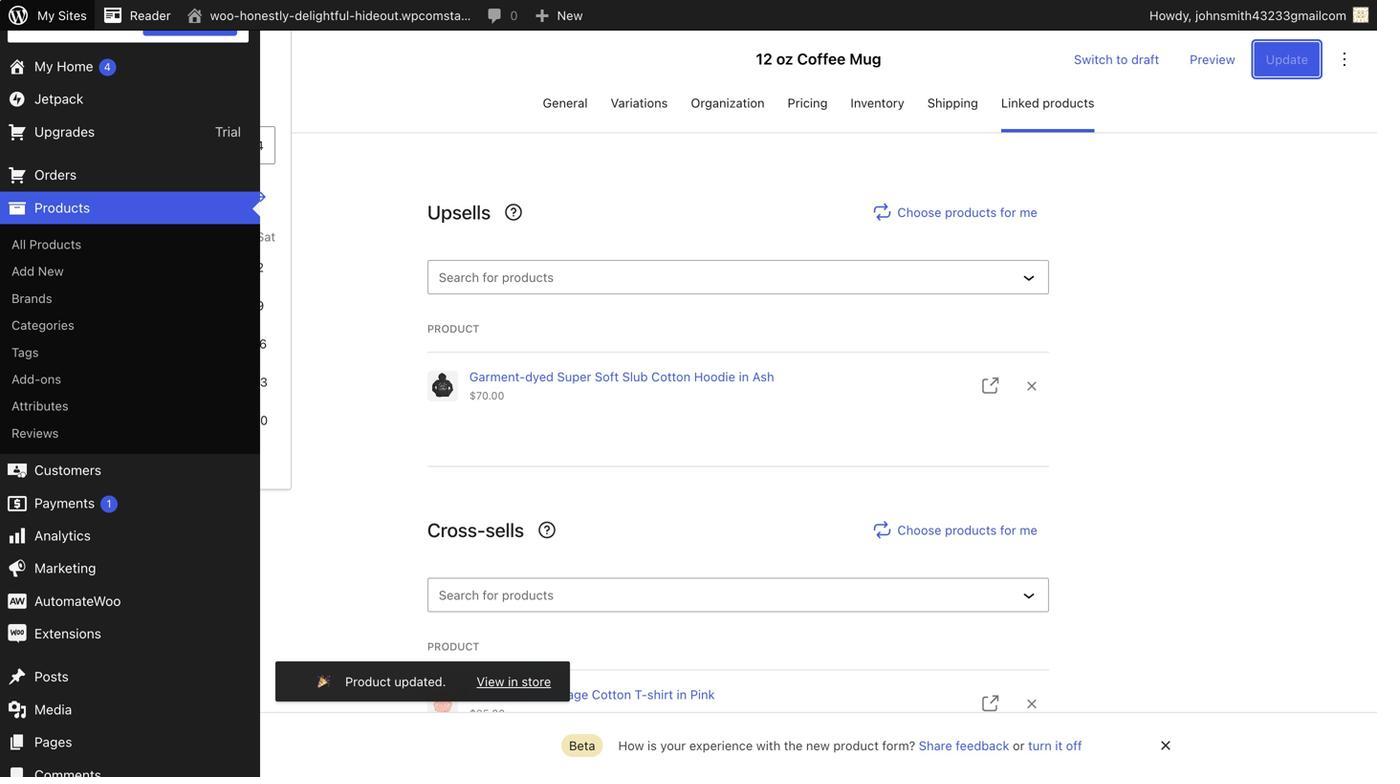 Task type: vqa. For each thing, say whether or not it's contained in the screenshot.
text box
no



Task type: locate. For each thing, give the bounding box(es) containing it.
0 vertical spatial choose
[[898, 205, 942, 220]]

automatewoo link
[[0, 585, 260, 618]]

1 vertical spatial block: product section document
[[427, 513, 1049, 778]]

23
[[253, 375, 268, 389]]

view helper text image right the sells
[[536, 519, 559, 542]]

product updated.
[[345, 675, 446, 689]]

reviews
[[11, 426, 59, 440]]

1 me from the top
[[1020, 205, 1038, 220]]

woo-honestly-delightful-hideout.wpcomsta…
[[210, 8, 471, 22]]

30 button
[[245, 405, 276, 436]]

1 horizontal spatial view helper text image
[[536, 519, 559, 542]]

analytics
[[34, 528, 91, 544]]

2 product column header from the top
[[427, 639, 894, 655]]

add-ons
[[11, 372, 61, 386]]

1 choose products for me button from the top
[[863, 195, 1049, 230]]

sites
[[58, 8, 87, 22]]

toolbar navigation
[[0, 0, 1378, 34]]

view helper text image for cross-sells
[[536, 519, 559, 542]]

linked products button
[[1002, 88, 1095, 132]]

1 vertical spatial view helper text image
[[536, 519, 559, 542]]

products up add new
[[29, 237, 81, 252]]

0 vertical spatial block: linked product list document
[[427, 260, 1049, 420]]

product editor top bar. region
[[260, 31, 1378, 132]]

products inside button
[[1043, 96, 1095, 110]]

in right 'left' at the top left of the page
[[85, 16, 94, 30]]

switch
[[1074, 52, 1113, 66]]

2 vertical spatial products
[[945, 523, 997, 538]]

store
[[522, 675, 551, 689]]

products for cross-sells
[[945, 523, 997, 538]]

2 me from the top
[[1020, 523, 1038, 538]]

organization button
[[691, 88, 765, 132]]

upsells
[[427, 201, 491, 223]]

pricing button
[[788, 88, 828, 132]]

cell for garment-dyed super soft slub cotton hoodie in ash
[[894, 368, 1049, 405]]

2 choose from the top
[[898, 523, 942, 538]]

23 button
[[245, 367, 276, 397]]

0 vertical spatial my
[[37, 8, 55, 22]]

1 vertical spatial choose products for me
[[898, 523, 1038, 538]]

extensions link
[[0, 618, 260, 651]]

update button
[[1255, 42, 1320, 77]]

the
[[784, 739, 803, 753]]

in right "view"
[[508, 675, 518, 689]]

🎉
[[318, 675, 330, 689]]

choose products for me button for cross-sells
[[863, 513, 1049, 548]]

0 vertical spatial cell
[[894, 368, 1049, 405]]

in left ash
[[739, 370, 749, 384]]

see product page image
[[979, 375, 1001, 398]]

me for cross-sells
[[1020, 523, 1038, 538]]

2 choose products for me from the top
[[898, 523, 1038, 538]]

30
[[252, 413, 268, 428]]

in left pink
[[677, 688, 687, 702]]

block: linked product list document
[[427, 260, 1049, 420], [427, 578, 1049, 738]]

2 choose products for me button from the top
[[863, 513, 1049, 548]]

1 vertical spatial product column header
[[427, 639, 894, 655]]

Search for products field
[[437, 269, 1009, 286], [437, 587, 1009, 604]]

1 horizontal spatial cotton
[[652, 370, 691, 384]]

pricing
[[788, 96, 828, 110]]

trial
[[97, 16, 118, 30]]

product column header inside long-sleeve vintage cotton t-shirt in pink table
[[427, 639, 894, 655]]

product column header inside garment-dyed super soft slub cotton hoodie in ash table
[[427, 321, 894, 337]]

media
[[34, 702, 72, 718]]

my sites
[[37, 8, 87, 22]]

2 block: linked product list document from the top
[[427, 578, 1049, 738]]

cell
[[894, 368, 1049, 405], [894, 686, 1049, 723]]

1 vertical spatial product
[[427, 641, 480, 653]]

cotton right slub
[[652, 370, 691, 384]]

block: product section document containing cross-sells
[[427, 513, 1049, 778]]

my left home
[[34, 58, 53, 74]]

see product page image
[[979, 693, 1001, 716]]

categories link
[[0, 312, 260, 339]]

product right 🎉
[[345, 675, 391, 689]]

view helper text image right upsells
[[502, 201, 525, 224]]

product up updated.
[[427, 641, 480, 653]]

tab list containing general
[[260, 88, 1378, 132]]

pages link
[[0, 727, 260, 759]]

my for home
[[34, 58, 53, 74]]

$35.00
[[470, 708, 505, 720]]

choose products for me button for upsells
[[863, 195, 1049, 230]]

14
[[19, 16, 32, 30]]

block: linked product list document containing long-sleeve vintage cotton t-shirt in pink
[[427, 578, 1049, 738]]

product column header for cotton
[[427, 321, 894, 337]]

1 vertical spatial products
[[945, 205, 997, 220]]

$1
[[218, 17, 231, 30]]

cell for long-sleeve vintage cotton t-shirt in pink
[[894, 686, 1049, 723]]

0 vertical spatial choose products for me
[[898, 205, 1038, 220]]

attributes
[[11, 399, 69, 413]]

1 block: product section document from the top
[[427, 195, 1049, 467]]

products down 'orders'
[[34, 200, 90, 216]]

inventory
[[851, 96, 905, 110]]

choose products for me for cross-sells
[[898, 523, 1038, 538]]

updated.
[[395, 675, 446, 689]]

shipping button
[[928, 88, 979, 132]]

search for products field up long-sleeve vintage cotton t-shirt in pink table at the bottom of the page
[[437, 587, 1009, 604]]

1 vertical spatial block: linked product list document
[[427, 578, 1049, 738]]

cotton
[[652, 370, 691, 384], [592, 688, 631, 702]]

sat
[[256, 229, 276, 244]]

my right 14
[[37, 8, 55, 22]]

days
[[35, 16, 60, 30]]

0 vertical spatial choose products for me button
[[863, 195, 1049, 230]]

cotton left t-
[[592, 688, 631, 702]]

1 choose products for me from the top
[[898, 205, 1038, 220]]

2 vertical spatial for
[[1001, 523, 1017, 538]]

0 vertical spatial new
[[557, 8, 583, 22]]

0 vertical spatial products
[[1043, 96, 1095, 110]]

my for sites
[[37, 8, 55, 22]]

search for products field up garment-dyed super soft slub cotton hoodie in ash table
[[437, 269, 1009, 286]]

switch to draft button
[[1063, 42, 1171, 77]]

2 cell from the top
[[894, 686, 1049, 723]]

new down all products
[[38, 264, 64, 279]]

garment-dyed super soft slub cotton hoodie in ash cell
[[427, 368, 894, 405]]

woo-honestly-delightful-hideout.wpcomsta… link
[[179, 0, 479, 31]]

new link
[[526, 0, 591, 31]]

variations button
[[611, 88, 668, 132]]

ons
[[40, 372, 61, 386]]

2 search for products field from the top
[[437, 587, 1009, 604]]

home
[[57, 58, 93, 74]]

cotton inside long-sleeve vintage cotton t-shirt in pink $35.00
[[592, 688, 631, 702]]

media link
[[0, 694, 260, 727]]

12 oz coffee mug
[[756, 50, 882, 68]]

2 vertical spatial product
[[345, 675, 391, 689]]

product column header up slub
[[427, 321, 894, 337]]

2
[[256, 260, 264, 274]]

product inside garment-dyed super soft slub cotton hoodie in ash table
[[427, 323, 480, 335]]

tab list
[[260, 88, 1378, 132]]

block: linked product list document containing garment-dyed super soft slub cotton hoodie in ash
[[427, 260, 1049, 420]]

choose products for me button
[[863, 195, 1049, 230], [863, 513, 1049, 548]]

product column header
[[427, 321, 894, 337], [427, 639, 894, 655]]

1 vertical spatial products
[[29, 237, 81, 252]]

me
[[1020, 205, 1038, 220], [1020, 523, 1038, 538]]

2 block: product section document from the top
[[427, 513, 1049, 778]]

choose for cross-sells
[[898, 523, 942, 538]]

1 search for products field from the top
[[437, 269, 1009, 286]]

0 vertical spatial view helper text image
[[502, 201, 525, 224]]

block: product section document containing upsells
[[427, 195, 1049, 467]]

tags link
[[0, 339, 260, 366]]

how is your experience with the new product form? share feedback or turn it off
[[619, 739, 1083, 753]]

1 product column header from the top
[[427, 321, 894, 337]]

product for product column header within garment-dyed super soft slub cotton hoodie in ash table
[[427, 323, 480, 335]]

0 vertical spatial for
[[200, 17, 215, 30]]

vintage
[[544, 688, 589, 702]]

hoodie
[[694, 370, 736, 384]]

my inside the toolbar navigation
[[37, 8, 55, 22]]

cell inside long-sleeve vintage cotton t-shirt in pink 'row'
[[894, 686, 1049, 723]]

1 vertical spatial new
[[38, 264, 64, 279]]

products
[[1043, 96, 1095, 110], [945, 205, 997, 220], [945, 523, 997, 538]]

0 horizontal spatial cotton
[[592, 688, 631, 702]]

1 vertical spatial for
[[1001, 205, 1017, 220]]

product inside long-sleeve vintage cotton t-shirt in pink table
[[427, 641, 480, 653]]

0 vertical spatial cotton
[[652, 370, 691, 384]]

new right the 0
[[557, 8, 583, 22]]

share
[[919, 739, 953, 753]]

products for upsells
[[945, 205, 997, 220]]

my inside main menu navigation
[[34, 58, 53, 74]]

garment-dyed super soft slub cotton hoodie in ash row
[[427, 352, 1049, 420]]

1 cell from the top
[[894, 368, 1049, 405]]

choose for upsells
[[898, 205, 942, 220]]

1 vertical spatial choose products for me button
[[863, 513, 1049, 548]]

1 vertical spatial me
[[1020, 523, 1038, 538]]

0 vertical spatial block: product section document
[[427, 195, 1049, 467]]

switch to draft
[[1074, 52, 1160, 66]]

1 vertical spatial search for products field
[[437, 587, 1009, 604]]

general
[[543, 96, 588, 110]]

shipping
[[928, 96, 979, 110]]

0
[[510, 8, 518, 22]]

general button
[[543, 88, 588, 132]]

16 button
[[245, 329, 276, 359]]

product column header up the shirt
[[427, 639, 894, 655]]

None field
[[436, 267, 1010, 287], [436, 585, 1010, 605], [436, 267, 1010, 287], [436, 585, 1010, 605]]

0 horizontal spatial new
[[38, 264, 64, 279]]

product
[[834, 739, 879, 753]]

my
[[37, 8, 55, 22], [34, 58, 53, 74]]

view helper text image
[[502, 201, 525, 224], [536, 519, 559, 542]]

0 vertical spatial product
[[427, 323, 480, 335]]

1 vertical spatial cell
[[894, 686, 1049, 723]]

products
[[34, 200, 90, 216], [29, 237, 81, 252]]

0 vertical spatial search for products field
[[437, 269, 1009, 286]]

0 horizontal spatial view helper text image
[[502, 201, 525, 224]]

block: product section document
[[427, 195, 1049, 467], [427, 513, 1049, 778]]

all products link
[[0, 231, 260, 258]]

product
[[427, 323, 480, 335], [427, 641, 480, 653], [345, 675, 391, 689]]

1 vertical spatial my
[[34, 58, 53, 74]]

payments 1
[[34, 495, 111, 511]]

howdy, johnsmith43233gmailcom
[[1150, 8, 1347, 22]]

attributes link
[[0, 393, 260, 420]]

product up garment-
[[427, 323, 480, 335]]

1 horizontal spatial new
[[557, 8, 583, 22]]

1 choose from the top
[[898, 205, 942, 220]]

0 vertical spatial product column header
[[427, 321, 894, 337]]

1 vertical spatial choose
[[898, 523, 942, 538]]

me for upsells
[[1020, 205, 1038, 220]]

0 vertical spatial me
[[1020, 205, 1038, 220]]

$70.00
[[470, 390, 505, 402]]

1 block: linked product list document from the top
[[427, 260, 1049, 420]]

1 vertical spatial cotton
[[592, 688, 631, 702]]



Task type: describe. For each thing, give the bounding box(es) containing it.
posts link
[[0, 661, 260, 694]]

16
[[253, 337, 267, 351]]

preview link
[[1179, 42, 1247, 77]]

payments
[[34, 495, 95, 511]]

is
[[648, 739, 657, 753]]

to
[[1117, 52, 1128, 66]]

long-sleeve vintage cotton t-shirt in pink table
[[427, 636, 1049, 738]]

turn
[[1029, 739, 1052, 753]]

upgrade for $1 button
[[143, 11, 237, 36]]

main menu navigation
[[0, 0, 260, 778]]

view helper text image for upsells
[[502, 201, 525, 224]]

upgrades
[[34, 124, 95, 140]]

choose products for me for upsells
[[898, 205, 1038, 220]]

add-
[[11, 372, 40, 386]]

search for products field for pink
[[437, 587, 1009, 604]]

garment-dyed super soft slub cotton hoodie in ash link
[[470, 368, 775, 386]]

search for products field for in
[[437, 269, 1009, 286]]

experience
[[690, 739, 753, 753]]

for for upsells
[[1001, 205, 1017, 220]]

organization
[[691, 96, 765, 110]]

johnsmith43233gmailcom
[[1196, 8, 1347, 22]]

9 button
[[245, 290, 276, 321]]

sells
[[486, 519, 524, 541]]

brands
[[11, 291, 52, 306]]

calendar application
[[15, 180, 276, 474]]

your
[[661, 739, 686, 753]]

cotton inside 'garment-dyed super soft slub cotton hoodie in ash $70.00'
[[652, 370, 691, 384]]

long-sleeve vintage cotton t-shirt in pink link
[[470, 686, 715, 704]]

update
[[1266, 52, 1309, 66]]

12
[[756, 50, 773, 68]]

automatewoo
[[34, 593, 121, 609]]

product for product updated.
[[345, 675, 391, 689]]

garment-dyed super soft slub cotton hoodie in ash $70.00
[[470, 370, 775, 402]]

mug
[[850, 50, 882, 68]]

posts
[[34, 669, 69, 685]]

view next month image
[[247, 185, 270, 208]]

sleeve
[[504, 688, 541, 702]]

linked products
[[1002, 96, 1095, 110]]

all
[[11, 237, 26, 252]]

product column header for shirt
[[427, 639, 894, 655]]

howdy,
[[1150, 8, 1192, 22]]

add new
[[11, 264, 64, 279]]

long-sleeve vintage cotton t-shirt in pink cell
[[427, 686, 894, 723]]

0 vertical spatial products
[[34, 200, 90, 216]]

tags
[[11, 345, 39, 360]]

ash
[[753, 370, 775, 384]]

or
[[1013, 739, 1025, 753]]

add new link
[[0, 258, 260, 285]]

categories
[[11, 318, 74, 333]]

new inside the toolbar navigation
[[557, 8, 583, 22]]

remove product image
[[1021, 693, 1044, 716]]

marketing link
[[0, 553, 260, 585]]

product for product column header inside long-sleeve vintage cotton t-shirt in pink table
[[427, 641, 480, 653]]

reader link
[[95, 0, 179, 31]]

options image
[[1334, 48, 1357, 71]]

upgrade
[[150, 17, 196, 30]]

soft
[[595, 370, 619, 384]]

pages
[[34, 735, 72, 751]]

view
[[477, 675, 505, 689]]

0 link
[[479, 0, 526, 31]]

in inside 'garment-dyed super soft slub cotton hoodie in ash $70.00'
[[739, 370, 749, 384]]

inventory button
[[851, 88, 905, 132]]

reviews link
[[0, 420, 260, 447]]

9
[[256, 298, 264, 313]]

upgrade for $1
[[150, 17, 231, 30]]

4
[[104, 61, 111, 73]]

view in store link
[[477, 673, 551, 691]]

garment-dyed super soft slub cotton hoodie in ash table
[[427, 318, 1049, 420]]

marketing
[[34, 561, 96, 577]]

long-sleeve vintage cotton t-shirt in pink row
[[427, 670, 1049, 738]]

all products
[[11, 237, 81, 252]]

variations
[[611, 96, 668, 110]]

woo-
[[210, 8, 240, 22]]

view in store
[[477, 675, 551, 689]]

orders link
[[0, 159, 260, 192]]

new inside main menu navigation
[[38, 264, 64, 279]]

hide this message image
[[1155, 735, 1178, 758]]

off
[[1066, 739, 1083, 753]]

turn it off button
[[1029, 739, 1083, 753]]

add-ons link
[[0, 366, 260, 393]]

reader
[[130, 8, 171, 22]]

jetpack
[[34, 91, 83, 107]]

trial
[[215, 124, 241, 140]]

it
[[1056, 739, 1063, 753]]

add
[[11, 264, 35, 279]]

honestly-
[[240, 8, 295, 22]]

super
[[557, 370, 592, 384]]

for for cross-sells
[[1001, 523, 1017, 538]]

share feedback button
[[919, 739, 1010, 753]]

dyed
[[525, 370, 554, 384]]

long-
[[470, 688, 504, 702]]

remove product image
[[1021, 375, 1044, 398]]

for inside button
[[200, 17, 215, 30]]

new
[[806, 739, 830, 753]]

my sites link
[[0, 0, 95, 31]]

my home 4
[[34, 58, 111, 74]]

jetpack link
[[0, 83, 260, 116]]

analytics link
[[0, 520, 260, 553]]

coffee
[[797, 50, 846, 68]]

cross-
[[427, 519, 486, 541]]

in inside navigation
[[85, 16, 94, 30]]

in inside long-sleeve vintage cotton t-shirt in pink $35.00
[[677, 688, 687, 702]]

products link
[[0, 192, 260, 224]]

2 9
[[256, 260, 264, 313]]

orders
[[34, 167, 77, 183]]



